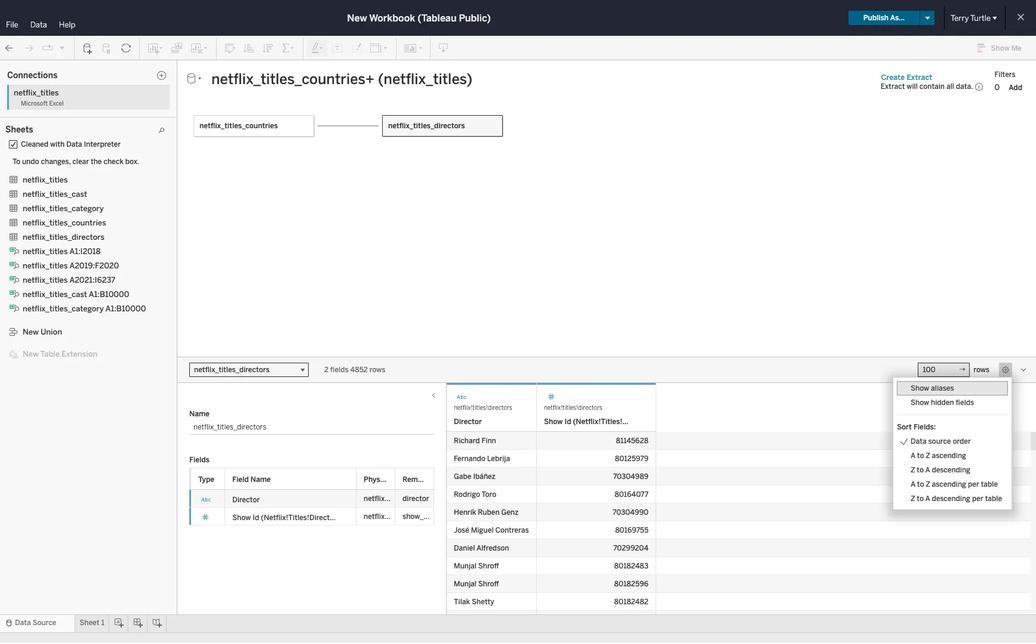 Task type: describe. For each thing, give the bounding box(es) containing it.
tooltip
[[166, 209, 187, 217]]

pages
[[137, 64, 157, 72]]

download image
[[438, 42, 450, 54]]

a1:i2018
[[69, 247, 101, 256]]

netflix_titles for netflix_titles microsoft excel
[[14, 88, 59, 97]]

extract will contain all data.
[[881, 82, 973, 91]]

table for z to a descending per table
[[985, 495, 1002, 503]]

menu containing show aliases
[[893, 378, 1012, 510]]

z to a descending
[[911, 466, 971, 474]]

netflix_titles for netflix_titles a1:i2018
[[23, 247, 68, 256]]

cleaned
[[21, 140, 48, 149]]

pause auto updates image
[[101, 42, 113, 54]]

analytics
[[55, 64, 89, 73]]

source
[[928, 437, 951, 446]]

row containing gabe ibáñez
[[447, 468, 1031, 486]]

netflix_titles_directors (count)
[[36, 235, 138, 243]]

netflix_titles for netflix_titles
[[23, 176, 68, 185]]

longitude (generated)
[[30, 279, 105, 287]]

filters
[[995, 70, 1016, 79]]

80182596
[[614, 580, 649, 589]]

fields inside menu
[[956, 399, 974, 407]]

netflix_titles_countries down to undo changes, clear the check box.
[[36, 178, 112, 186]]

show inside netflix!titles!directors show id (netflix!titles!directors)
[[544, 418, 563, 426]]

2 horizontal spatial name
[[449, 476, 469, 484]]

fernando
[[454, 455, 485, 463]]

2
[[324, 366, 329, 374]]

aliases
[[931, 384, 954, 393]]

netflix!titles!directors show id (netflix!titles!directors)
[[544, 405, 657, 426]]

josé
[[454, 526, 469, 535]]

ruben
[[478, 509, 500, 517]]

gabe
[[454, 473, 472, 481]]

all
[[947, 82, 954, 91]]

sort
[[897, 423, 912, 431]]

show id (netflix!titles!directors) row
[[189, 508, 434, 526]]

netflix_titles_directors inside dropdown button
[[194, 366, 270, 374]]

data.
[[956, 82, 973, 91]]

70299204
[[613, 544, 649, 553]]

id inside netflix!titles!directors show id (netflix!titles!directors)
[[565, 418, 571, 426]]

80169755
[[615, 526, 649, 535]]

per for ascending
[[968, 480, 979, 489]]

netflix_titles a1:i2018
[[23, 247, 101, 256]]

id inside row
[[253, 514, 259, 522]]

netflix_titles_cast for netflix_titles_cast a1:b10000
[[23, 290, 87, 299]]

munjal shroff for 80182483
[[454, 562, 499, 571]]

highlight image
[[311, 42, 324, 54]]

netflix_titles a2021:i6237
[[23, 276, 115, 285]]

row containing josé miguel contreras
[[447, 522, 1031, 540]]

new for new workbook (tableau public)
[[347, 12, 367, 24]]

columns
[[247, 64, 277, 72]]

a2019:f2020
[[69, 262, 119, 271]]

will
[[907, 82, 918, 91]]

create extract link
[[881, 73, 933, 82]]

grid containing type
[[189, 468, 469, 606]]

show aliases
[[911, 384, 954, 393]]

finn
[[482, 437, 496, 445]]

contain
[[920, 82, 945, 91]]

union
[[41, 328, 62, 337]]

new table extension
[[23, 350, 97, 359]]

a1:b10000 for netflix_titles_category a1:b10000
[[105, 305, 146, 314]]

sheets
[[5, 125, 33, 135]]

new worksheet image
[[147, 42, 164, 54]]

(generated) for latitude (generated)
[[60, 266, 99, 275]]

type
[[198, 476, 214, 484]]

Search text field
[[4, 103, 81, 118]]

show id
[[36, 164, 63, 173]]

a to z ascending
[[911, 452, 966, 460]]

check
[[104, 158, 124, 166]]

show labels image
[[331, 42, 343, 54]]

row containing director
[[189, 490, 434, 508]]

show inside checkbox item
[[911, 384, 929, 393]]

4852
[[350, 366, 368, 374]]

80164077
[[615, 491, 649, 499]]

clear
[[72, 158, 89, 166]]

80182482
[[614, 598, 649, 606]]

row containing richard finn
[[447, 432, 1031, 450]]

totals image
[[281, 42, 296, 54]]

to for a to z ascending
[[917, 452, 924, 460]]

Name text field
[[189, 421, 434, 435]]

file
[[6, 20, 18, 29]]

with
[[50, 140, 65, 149]]

netflix_titles_countries down rows
[[199, 122, 278, 130]]

data up replay animation image at left
[[30, 20, 47, 29]]

row containing henrik ruben genz
[[447, 504, 1031, 522]]

data source order
[[911, 437, 971, 446]]

physical table
[[364, 476, 412, 484]]

measure names
[[30, 253, 84, 261]]

netflix_titles_countries (count)
[[36, 178, 139, 186]]

row containing daniel alfredson
[[447, 540, 1031, 557]]

show/hide cards image
[[404, 42, 423, 54]]

(count) for netflix_titles_countries (count)
[[113, 178, 139, 186]]

munjal for 80182596
[[454, 580, 477, 589]]

(count) for netflix_titles_directors (count)
[[112, 235, 138, 243]]

miguel
[[471, 526, 494, 535]]

rodrigo
[[454, 491, 480, 499]]

marks
[[137, 126, 158, 134]]

0 vertical spatial show id (netflix!titles!directors)
[[36, 221, 147, 229]]

microsoft
[[21, 100, 48, 107]]

henrik ruben genz
[[454, 509, 519, 517]]

a down "sort fields:"
[[911, 452, 915, 460]]

josé miguel contreras
[[454, 526, 529, 535]]

to for a to z ascending per table
[[917, 480, 924, 489]]

as...
[[890, 14, 905, 22]]

sort ascending image
[[243, 42, 255, 54]]

show me
[[991, 44, 1022, 53]]

longitude
[[30, 279, 64, 287]]

fernando lebrija
[[454, 455, 510, 463]]

lebrija
[[487, 455, 510, 463]]

1 rows from the left
[[370, 366, 386, 374]]

netflix!titles!directors for director
[[454, 405, 512, 412]]

netflix_titles for netflix_titles a2019:f2020
[[23, 262, 68, 271]]

replay animation image
[[59, 44, 66, 51]]

remote
[[403, 476, 429, 484]]

table for a to z ascending per table
[[981, 480, 998, 489]]

help
[[59, 20, 75, 29]]

toro
[[482, 491, 496, 499]]

1 vertical spatial 1
[[101, 619, 104, 628]]

netflix!titles!directors director
[[454, 405, 512, 426]]

changes,
[[41, 158, 71, 166]]

grid containing director
[[447, 383, 1036, 644]]

create
[[881, 73, 905, 82]]

descending for z to a descending
[[932, 466, 971, 474]]

a down a to z ascending
[[925, 466, 930, 474]]

swap rows and columns image
[[224, 42, 236, 54]]

workbook
[[369, 12, 415, 24]]

size
[[170, 176, 183, 183]]

collapse image
[[109, 65, 116, 72]]

alfredson
[[477, 544, 509, 553]]

undo image
[[4, 42, 16, 54]]

new workbook (tableau public)
[[347, 12, 491, 24]]

names
[[61, 253, 84, 261]]

z to a descending per table
[[911, 495, 1002, 503]]

table for new
[[40, 350, 60, 359]]

terry
[[951, 13, 969, 22]]

0 horizontal spatial name
[[189, 410, 209, 418]]

to
[[13, 158, 20, 166]]

order
[[953, 437, 971, 446]]

format workbook image
[[351, 42, 363, 54]]

show hidden fields
[[911, 399, 974, 407]]

measure values
[[30, 291, 82, 300]]

new union
[[23, 328, 62, 337]]

show aliases checkbox item
[[897, 381, 1008, 396]]

undo
[[22, 158, 39, 166]]

2 vertical spatial director
[[232, 496, 260, 504]]



Task type: vqa. For each thing, say whether or not it's contained in the screenshot.
bottommost Table
yes



Task type: locate. For each thing, give the bounding box(es) containing it.
0 vertical spatial netflix_titles_cast
[[23, 190, 87, 199]]

clear sheet image
[[190, 42, 209, 54]]

2 ascending from the top
[[932, 480, 966, 489]]

add
[[1009, 83, 1022, 92]]

1 vertical spatial sheet
[[80, 619, 99, 628]]

0 vertical spatial measure
[[30, 253, 59, 261]]

netflix_titles_cast for netflix_titles_cast
[[23, 190, 87, 199]]

sort descending image
[[262, 42, 274, 54]]

measure for measure values
[[30, 291, 59, 300]]

0 vertical spatial a1:b10000
[[89, 290, 129, 299]]

public)
[[459, 12, 491, 24]]

1 horizontal spatial extract
[[907, 73, 932, 82]]

rows up show aliases checkbox item
[[974, 366, 990, 374]]

munjal shroff for 80182596
[[454, 580, 499, 589]]

1 vertical spatial ascending
[[932, 480, 966, 489]]

0 vertical spatial netflix_titles_category
[[23, 204, 104, 213]]

1 horizontal spatial name
[[251, 476, 271, 484]]

(netflix!titles!directors) inside netflix!titles!directors show id (netflix!titles!directors)
[[573, 418, 657, 426]]

gabe ibáñez
[[454, 473, 495, 481]]

show inside button
[[991, 44, 1010, 53]]

netflix_titles_countries up netflix_titles_directors (count)
[[23, 219, 106, 228]]

1 netflix_titles_category from the top
[[23, 204, 104, 213]]

sheet right source
[[80, 619, 99, 628]]

per down a to z ascending per table
[[972, 495, 983, 503]]

1 vertical spatial (netflix!titles!directors)
[[573, 418, 657, 426]]

0 vertical spatial 1
[[273, 107, 280, 123]]

2 munjal from the top
[[454, 580, 477, 589]]

netflix_titles down the "measure names"
[[23, 262, 68, 271]]

extract down create
[[881, 82, 905, 91]]

sheet down rows
[[238, 107, 270, 123]]

per up z to a descending per table
[[968, 480, 979, 489]]

extract
[[907, 73, 932, 82], [881, 82, 905, 91]]

field right remote
[[431, 476, 447, 484]]

1 vertical spatial a1:b10000
[[105, 305, 146, 314]]

1 vertical spatial (count)
[[112, 235, 138, 243]]

1 vertical spatial new
[[23, 328, 39, 337]]

0 vertical spatial shroff
[[478, 562, 499, 571]]

publish as...
[[863, 14, 905, 22]]

netflix_titles up the 'microsoft'
[[14, 88, 59, 97]]

rows
[[247, 84, 265, 93]]

1 horizontal spatial rows
[[974, 366, 990, 374]]

show me button
[[972, 39, 1033, 57]]

1 vertical spatial sheet 1
[[80, 619, 104, 628]]

data inside sort fields: group
[[911, 437, 927, 446]]

create extract
[[881, 73, 932, 82]]

0 horizontal spatial extract
[[881, 82, 905, 91]]

(generated) up netflix_titles a2021:i6237
[[60, 266, 99, 275]]

row
[[447, 432, 1031, 450], [447, 450, 1031, 468], [447, 468, 1031, 486], [447, 486, 1031, 504], [189, 490, 434, 508], [447, 504, 1031, 522], [447, 522, 1031, 540], [447, 540, 1031, 557], [447, 557, 1031, 575], [447, 575, 1031, 593], [447, 593, 1031, 611], [447, 611, 1031, 629]]

director inside 'netflix!titles!directors director'
[[454, 418, 482, 426]]

a down z to a descending
[[911, 480, 915, 489]]

0 vertical spatial extract
[[907, 73, 932, 82]]

0 vertical spatial per
[[968, 480, 979, 489]]

sort fields:
[[897, 423, 936, 431]]

(count) up a2019:f2020
[[112, 235, 138, 243]]

0 horizontal spatial sheet 1
[[80, 619, 104, 628]]

row group
[[447, 432, 1031, 611], [189, 490, 434, 526], [447, 611, 1031, 644]]

1 horizontal spatial sheet
[[238, 107, 270, 123]]

0 horizontal spatial fields
[[330, 366, 349, 374]]

netflix_titles_countries+
[[15, 81, 97, 90]]

netflix!titles!directors
[[454, 405, 512, 412], [544, 405, 603, 412]]

new for new union
[[23, 328, 39, 337]]

to for z to a descending per table
[[917, 495, 924, 503]]

netflix_titles_countries up to undo changes, clear the check box.
[[30, 139, 109, 148]]

tilak shetty
[[454, 598, 494, 606]]

new data source image
[[82, 42, 94, 54]]

netflix!titles!directors inside netflix!titles!directors show id (netflix!titles!directors)
[[544, 405, 603, 412]]

table
[[40, 350, 60, 359], [394, 476, 412, 484]]

1 vertical spatial per
[[972, 495, 983, 503]]

0 vertical spatial munjal
[[454, 562, 477, 571]]

a to z ascending per table
[[911, 480, 998, 489]]

table for physical
[[394, 476, 412, 484]]

1 measure from the top
[[30, 253, 59, 261]]

1 right source
[[101, 619, 104, 628]]

1 down columns
[[273, 107, 280, 123]]

2 netflix_titles_cast from the top
[[23, 290, 87, 299]]

fields down show aliases checkbox item
[[956, 399, 974, 407]]

1 netflix!titles!directors from the left
[[454, 405, 512, 412]]

director
[[403, 495, 429, 503]]

0 vertical spatial new
[[347, 12, 367, 24]]

shroff up 'shetty'
[[478, 580, 499, 589]]

rows
[[370, 366, 386, 374], [974, 366, 990, 374]]

70304990
[[613, 509, 649, 517]]

genz
[[501, 509, 519, 517]]

show
[[991, 44, 1010, 53], [36, 164, 54, 173], [36, 221, 54, 229], [911, 384, 929, 393], [911, 399, 929, 407], [544, 418, 563, 426], [232, 514, 251, 522]]

a down a to z ascending per table
[[925, 495, 930, 503]]

tilak
[[454, 598, 470, 606]]

row group for remote field name
[[189, 490, 434, 526]]

1 vertical spatial descending
[[932, 495, 971, 503]]

0 vertical spatial table
[[40, 350, 60, 359]]

field right type
[[232, 476, 249, 484]]

(tableau
[[418, 12, 457, 24]]

netflix!titles!directors for show
[[544, 405, 603, 412]]

80182483
[[614, 562, 649, 571]]

munjal shroff down daniel alfredson
[[454, 562, 499, 571]]

1 vertical spatial fields
[[956, 399, 974, 407]]

0 vertical spatial sheet 1
[[238, 107, 280, 123]]

per
[[968, 480, 979, 489], [972, 495, 983, 503]]

row containing fernando lebrija
[[447, 450, 1031, 468]]

country
[[36, 152, 63, 160]]

2 vertical spatial new
[[23, 350, 39, 359]]

netflix_titles down latitude
[[23, 276, 68, 285]]

0 vertical spatial table
[[981, 480, 998, 489]]

2 horizontal spatial (netflix!titles!directors)
[[573, 418, 657, 426]]

0 vertical spatial director
[[36, 208, 63, 217]]

netflix_titles_cast down show id
[[23, 190, 87, 199]]

1 horizontal spatial table
[[394, 476, 412, 484]]

0 horizontal spatial (netflix!titles!directors)
[[64, 221, 147, 229]]

(netflix!titles!directors) inside row
[[261, 514, 343, 522]]

row group containing richard finn
[[447, 432, 1031, 611]]

name up fields
[[189, 410, 209, 418]]

1 vertical spatial director
[[454, 418, 482, 426]]

1 vertical spatial measure
[[30, 291, 59, 300]]

munjal up the tilak
[[454, 580, 477, 589]]

0 horizontal spatial rows
[[370, 366, 386, 374]]

netflix_titles a2019:f2020
[[23, 262, 119, 271]]

grid
[[447, 383, 1036, 644], [189, 468, 469, 606]]

publish as... button
[[848, 11, 920, 25]]

row group for rodrigo toro
[[447, 611, 1031, 644]]

measure down longitude
[[30, 291, 59, 300]]

descending for z to a descending per table
[[932, 495, 971, 503]]

ascending up z to a descending per table
[[932, 480, 966, 489]]

a1:b10000 for netflix_titles_cast a1:b10000
[[89, 290, 129, 299]]

data left source
[[15, 619, 31, 628]]

descending down a to z ascending per table
[[932, 495, 971, 503]]

shroff for 80182483
[[478, 562, 499, 571]]

measure
[[30, 253, 59, 261], [30, 291, 59, 300]]

id
[[56, 164, 63, 173], [56, 221, 63, 229], [565, 418, 571, 426], [253, 514, 259, 522]]

1 vertical spatial netflix_titles_cast
[[23, 290, 87, 299]]

add button
[[1003, 82, 1028, 93]]

3 to from the top
[[917, 480, 924, 489]]

2 rows from the left
[[974, 366, 990, 374]]

terry turtle
[[951, 13, 991, 22]]

fields right the 2
[[330, 366, 349, 374]]

4 to from the top
[[917, 495, 924, 503]]

director up richard at the bottom of page
[[454, 418, 482, 426]]

1 horizontal spatial 1
[[273, 107, 280, 123]]

0 horizontal spatial director
[[36, 208, 63, 217]]

name right type
[[251, 476, 271, 484]]

sheet 1 down rows
[[238, 107, 280, 123]]

row group containing director
[[189, 490, 434, 526]]

1 vertical spatial table
[[985, 495, 1002, 503]]

rows right the 4852
[[370, 366, 386, 374]]

daniel
[[454, 544, 475, 553]]

netflix_titles for netflix_titles a2021:i6237
[[23, 276, 68, 285]]

director
[[36, 208, 63, 217], [454, 418, 482, 426], [232, 496, 260, 504]]

shroff for 80182596
[[478, 580, 499, 589]]

netflix_titles inside netflix_titles microsoft excel
[[14, 88, 59, 97]]

cleaned with data interpreter
[[21, 140, 121, 149]]

1 vertical spatial show id (netflix!titles!directors)
[[232, 514, 343, 522]]

netflix_titles_countries
[[199, 122, 278, 130], [30, 139, 109, 148], [36, 178, 112, 186], [23, 219, 106, 228]]

shetty
[[472, 598, 494, 606]]

sheet 1 right source
[[80, 619, 104, 628]]

turtle
[[971, 13, 991, 22]]

netflix_titles_directors
[[388, 122, 465, 130], [30, 196, 107, 204], [23, 233, 104, 242], [36, 235, 110, 243], [194, 366, 270, 374]]

0 horizontal spatial 1
[[101, 619, 104, 628]]

0 vertical spatial (generated)
[[60, 266, 99, 275]]

0 vertical spatial fields
[[330, 366, 349, 374]]

to for z to a descending
[[917, 466, 924, 474]]

replay animation image
[[42, 42, 54, 54]]

0 horizontal spatial netflix!titles!directors
[[454, 405, 512, 412]]

table down 'union'
[[40, 350, 60, 359]]

data source
[[15, 619, 56, 628]]

measure for measure names
[[30, 253, 59, 261]]

table down a to z ascending per table
[[985, 495, 1002, 503]]

munjal shroff up tilak shetty
[[454, 580, 499, 589]]

latitude
[[30, 266, 58, 275]]

name up the rodrigo
[[449, 476, 469, 484]]

richard
[[454, 437, 480, 445]]

2 netflix_titles_category from the top
[[23, 305, 104, 314]]

(generated) up netflix_titles_cast a1:b10000
[[65, 279, 105, 287]]

0 vertical spatial (count)
[[113, 178, 139, 186]]

redo image
[[23, 42, 35, 54]]

0 horizontal spatial field
[[232, 476, 249, 484]]

munjal shroff
[[454, 562, 499, 571], [454, 580, 499, 589]]

munjal down daniel
[[454, 562, 477, 571]]

extract up will on the right top of the page
[[907, 73, 932, 82]]

1
[[273, 107, 280, 123], [101, 619, 104, 628]]

2 descending from the top
[[932, 495, 971, 503]]

ascending down data source order
[[932, 452, 966, 460]]

0 vertical spatial ascending
[[932, 452, 966, 460]]

data down "sort fields:"
[[911, 437, 927, 446]]

sheet
[[238, 107, 270, 123], [80, 619, 99, 628]]

fields
[[330, 366, 349, 374], [956, 399, 974, 407]]

1 descending from the top
[[932, 466, 971, 474]]

70304989
[[613, 473, 649, 481]]

data right with
[[66, 140, 82, 149]]

netflix_titles_category
[[23, 204, 104, 213], [23, 305, 104, 314]]

table up z to a descending per table
[[981, 480, 998, 489]]

fields:
[[914, 423, 936, 431]]

interpreter
[[84, 140, 121, 149]]

shroff down alfredson
[[478, 562, 499, 571]]

show id (netflix!titles!directors) down field name
[[232, 514, 343, 522]]

0 vertical spatial munjal shroff
[[454, 562, 499, 571]]

2 measure from the top
[[30, 291, 59, 300]]

to undo changes, clear the check box.
[[13, 158, 139, 166]]

show inside row
[[232, 514, 251, 522]]

0 vertical spatial sheet
[[238, 107, 270, 123]]

netflix_titles_category down netflix_titles_countries (count)
[[23, 204, 104, 213]]

2 vertical spatial (netflix!titles!directors)
[[261, 514, 343, 522]]

extension
[[62, 350, 97, 359]]

1 ascending from the top
[[932, 452, 966, 460]]

(generated)
[[60, 266, 99, 275], [65, 279, 105, 287]]

netflix_titles up latitude
[[23, 247, 68, 256]]

1 horizontal spatial fields
[[956, 399, 974, 407]]

1 vertical spatial netflix_titles_category
[[23, 305, 104, 314]]

(count)
[[113, 178, 139, 186], [112, 235, 138, 243]]

netflix_titles_category down measure values
[[23, 305, 104, 314]]

1 horizontal spatial field
[[431, 476, 447, 484]]

duplicate image
[[171, 42, 183, 54]]

ascending for a to z ascending
[[932, 452, 966, 460]]

2 horizontal spatial director
[[454, 418, 482, 426]]

connections
[[7, 70, 57, 80]]

81145628
[[616, 437, 649, 445]]

1 vertical spatial shroff
[[478, 580, 499, 589]]

1 field from the left
[[232, 476, 249, 484]]

menu
[[893, 378, 1012, 510]]

measure up latitude
[[30, 253, 59, 261]]

(count) down box.
[[113, 178, 139, 186]]

netflix_titles down show id
[[23, 176, 68, 185]]

1 horizontal spatial director
[[232, 496, 260, 504]]

per for descending
[[972, 495, 983, 503]]

sort fields: group
[[897, 420, 1008, 506]]

richard finn
[[454, 437, 496, 445]]

0 horizontal spatial table
[[40, 350, 60, 359]]

row containing tilak shetty
[[447, 593, 1031, 611]]

row containing rodrigo toro
[[447, 486, 1031, 504]]

1 horizontal spatial (netflix!titles!directors)
[[261, 514, 343, 522]]

(netflix_titles)
[[98, 81, 145, 90]]

2 netflix!titles!directors from the left
[[544, 405, 603, 412]]

1 vertical spatial munjal shroff
[[454, 580, 499, 589]]

netflix_titles_category for netflix_titles_category
[[23, 204, 104, 213]]

refresh data source image
[[120, 42, 132, 54]]

hidden
[[931, 399, 954, 407]]

netflix_titles_category for netflix_titles_category a1:b10000
[[23, 305, 104, 314]]

shroff
[[478, 562, 499, 571], [478, 580, 499, 589]]

new for new table extension
[[23, 350, 39, 359]]

data down undo image
[[7, 64, 25, 73]]

1 vertical spatial munjal
[[454, 580, 477, 589]]

new left 'union'
[[23, 328, 39, 337]]

table up director
[[394, 476, 412, 484]]

1 netflix_titles_cast from the top
[[23, 190, 87, 199]]

tables
[[11, 125, 34, 134]]

1 horizontal spatial show id (netflix!titles!directors)
[[232, 514, 343, 522]]

netflix_titles_cast down longitude
[[23, 290, 87, 299]]

1 shroff from the top
[[478, 562, 499, 571]]

director down field name
[[232, 496, 260, 504]]

1 horizontal spatial sheet 1
[[238, 107, 280, 123]]

show id (netflix!titles!directors) up netflix_titles_directors (count)
[[36, 221, 147, 229]]

2 shroff from the top
[[478, 580, 499, 589]]

0 horizontal spatial sheet
[[80, 619, 99, 628]]

show id (netflix!titles!directors) inside row
[[232, 514, 343, 522]]

director up netflix_titles a1:i2018
[[36, 208, 63, 217]]

0 horizontal spatial show id (netflix!titles!directors)
[[36, 221, 147, 229]]

ascending
[[932, 452, 966, 460], [932, 480, 966, 489]]

1 munjal from the top
[[454, 562, 477, 571]]

1 vertical spatial table
[[394, 476, 412, 484]]

(generated) for longitude (generated)
[[65, 279, 105, 287]]

1 vertical spatial extract
[[881, 82, 905, 91]]

1 to from the top
[[917, 452, 924, 460]]

ascending for a to z ascending per table
[[932, 480, 966, 489]]

fields
[[189, 456, 210, 464]]

the
[[91, 158, 102, 166]]

netflix_titles microsoft excel
[[14, 88, 64, 107]]

1 munjal shroff from the top
[[454, 562, 499, 571]]

None text field
[[207, 70, 870, 88], [918, 363, 970, 377], [207, 70, 870, 88], [918, 363, 970, 377]]

2 field from the left
[[431, 476, 447, 484]]

0 vertical spatial descending
[[932, 466, 971, 474]]

netflix_titles_cast
[[23, 190, 87, 199], [23, 290, 87, 299]]

1 horizontal spatial netflix!titles!directors
[[544, 405, 603, 412]]

rodrigo toro
[[454, 491, 496, 499]]

a1:b10000
[[89, 290, 129, 299], [105, 305, 146, 314]]

descending up a to z ascending per table
[[932, 466, 971, 474]]

2 to from the top
[[917, 466, 924, 474]]

new down new union
[[23, 350, 39, 359]]

box.
[[125, 158, 139, 166]]

2 munjal shroff from the top
[[454, 580, 499, 589]]

fit image
[[370, 42, 389, 54]]

new up format workbook icon
[[347, 12, 367, 24]]

1 vertical spatial (generated)
[[65, 279, 105, 287]]

0 vertical spatial (netflix!titles!directors)
[[64, 221, 147, 229]]

0
[[995, 83, 1000, 92]]

munjal for 80182483
[[454, 562, 477, 571]]



